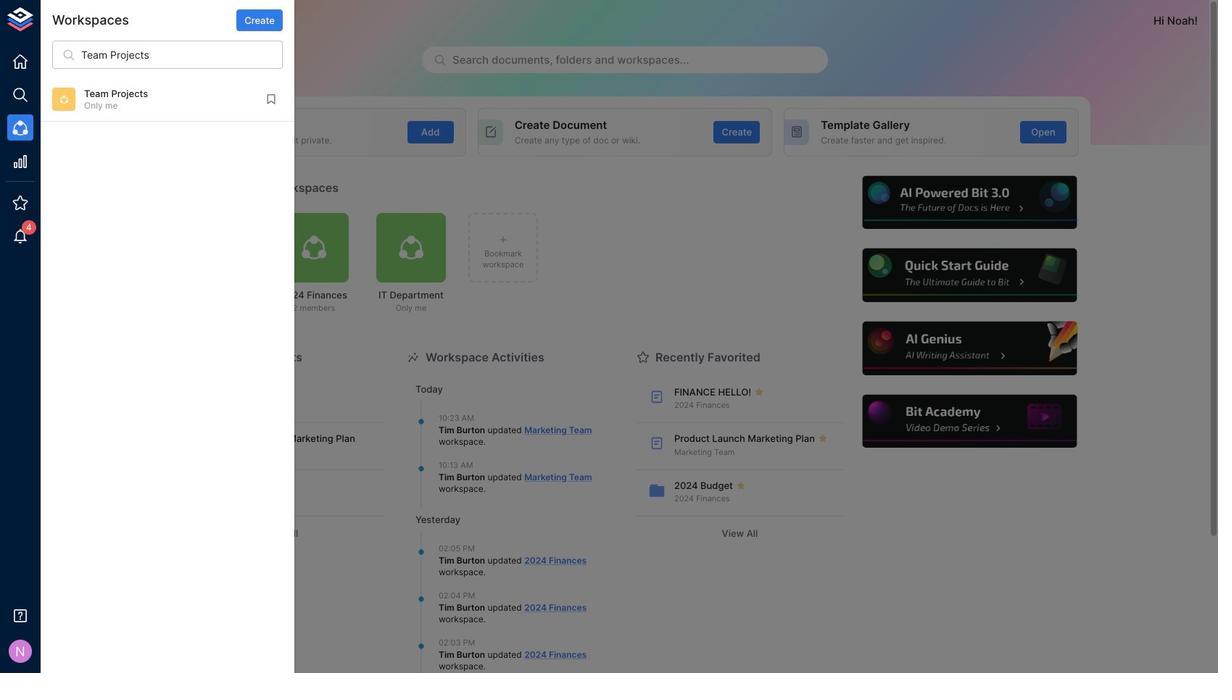 Task type: vqa. For each thing, say whether or not it's contained in the screenshot.
THE
no



Task type: describe. For each thing, give the bounding box(es) containing it.
bookmark image
[[265, 93, 278, 106]]

Search Workspaces... text field
[[81, 41, 283, 69]]



Task type: locate. For each thing, give the bounding box(es) containing it.
help image
[[861, 174, 1079, 231], [861, 247, 1079, 304], [861, 320, 1079, 377], [861, 393, 1079, 451]]

2 help image from the top
[[861, 247, 1079, 304]]

4 help image from the top
[[861, 393, 1079, 451]]

1 help image from the top
[[861, 174, 1079, 231]]

3 help image from the top
[[861, 320, 1079, 377]]



